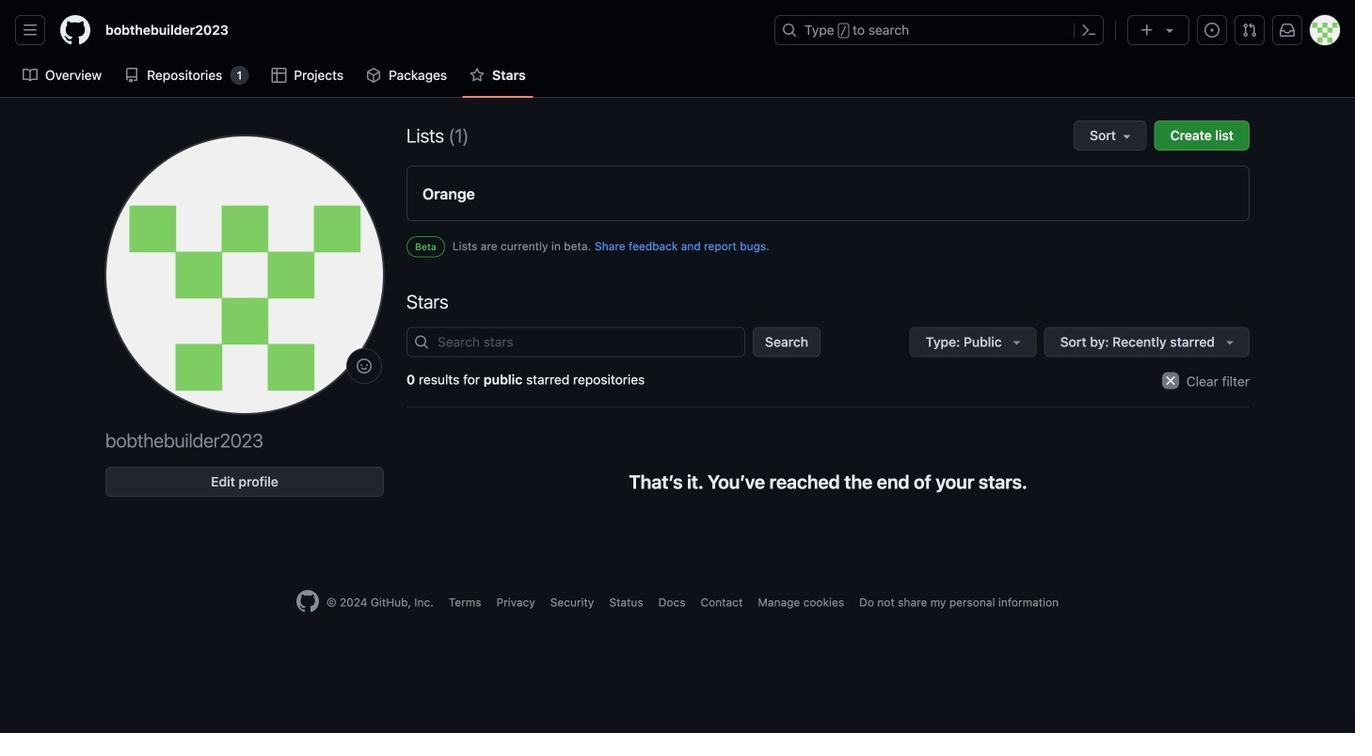 Task type: locate. For each thing, give the bounding box(es) containing it.
search image
[[414, 335, 429, 350]]

x image
[[1163, 372, 1180, 389]]

homepage image
[[60, 15, 90, 45], [296, 590, 319, 613]]

triangle down image
[[1163, 23, 1178, 38], [1010, 335, 1025, 350]]

1 vertical spatial triangle down image
[[1010, 335, 1025, 350]]

1 vertical spatial homepage image
[[296, 590, 319, 613]]

0 horizontal spatial triangle down image
[[1010, 335, 1025, 350]]

notifications image
[[1280, 23, 1295, 38]]

change your avatar image
[[105, 136, 384, 414]]

0 horizontal spatial homepage image
[[60, 15, 90, 45]]

git pull request image
[[1243, 23, 1258, 38]]

Search stars search field
[[407, 327, 746, 357]]

0 vertical spatial homepage image
[[60, 15, 90, 45]]

issue opened image
[[1205, 23, 1220, 38]]

command palette image
[[1082, 23, 1097, 38]]

0 vertical spatial triangle down image
[[1163, 23, 1178, 38]]



Task type: vqa. For each thing, say whether or not it's contained in the screenshot.
"Table" icon
yes



Task type: describe. For each thing, give the bounding box(es) containing it.
feature release label: beta element
[[407, 236, 445, 257]]

book image
[[23, 68, 38, 83]]

smiley image
[[357, 359, 372, 374]]

repo image
[[124, 68, 140, 83]]

1 horizontal spatial triangle down image
[[1163, 23, 1178, 38]]

triangle down image
[[1223, 335, 1238, 350]]

star image
[[470, 68, 485, 83]]

table image
[[271, 68, 286, 83]]

plus image
[[1140, 23, 1155, 38]]

package image
[[366, 68, 381, 83]]

1 horizontal spatial homepage image
[[296, 590, 319, 613]]



